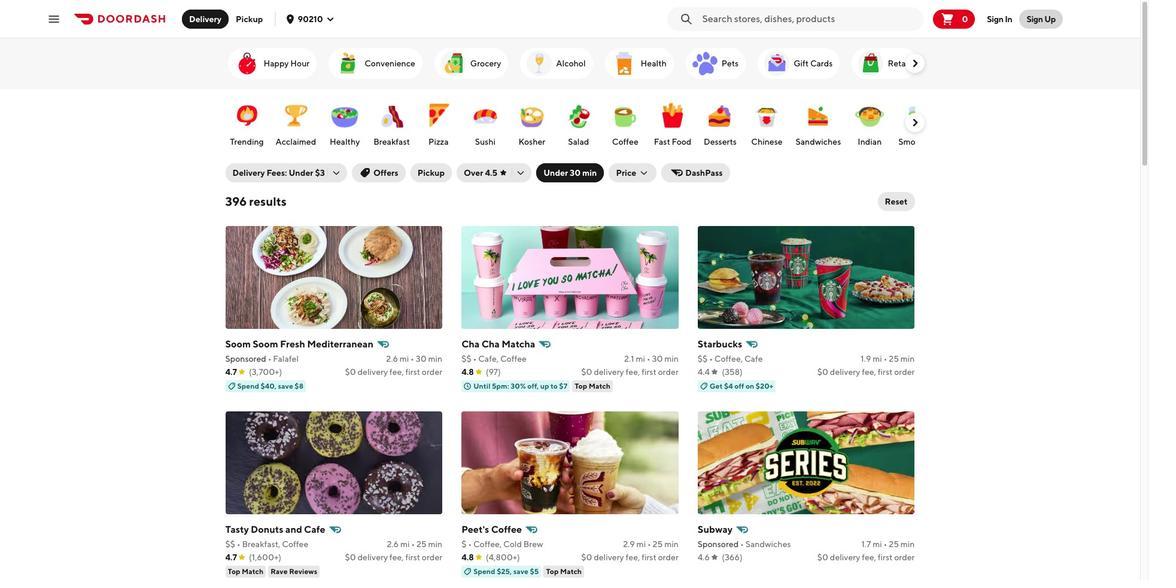 Task type: vqa. For each thing, say whether or not it's contained in the screenshot.
2.1 Mi • 30 Min
yes



Task type: describe. For each thing, give the bounding box(es) containing it.
min for cha cha matcha
[[665, 355, 679, 364]]

spend $25, save $5
[[474, 568, 539, 577]]

first for peet's coffee
[[642, 553, 657, 563]]

rave reviews
[[271, 568, 318, 577]]

coffee up price
[[613, 137, 639, 147]]

4.6
[[698, 553, 710, 563]]

off
[[735, 382, 745, 391]]

pickup for the leftmost pickup button
[[236, 14, 263, 24]]

hour
[[291, 59, 310, 68]]

open menu image
[[47, 12, 61, 26]]

indian
[[858, 137, 882, 147]]

2 soom from the left
[[253, 339, 278, 350]]

mi for cha cha matcha
[[636, 355, 646, 364]]

coffee down matcha
[[501, 355, 527, 364]]

sign in link
[[981, 7, 1020, 31]]

donuts
[[251, 525, 284, 536]]

first for cha cha matcha
[[642, 368, 657, 377]]

sushi
[[475, 137, 496, 147]]

mi for tasty donuts and cafe
[[401, 540, 410, 550]]

25 for subway
[[889, 540, 899, 550]]

fee, for subway
[[862, 553, 877, 563]]

convenience link
[[329, 48, 423, 79]]

25 for tasty donuts and cafe
[[417, 540, 427, 550]]

sign up link
[[1020, 9, 1064, 28]]

4.5
[[485, 168, 498, 178]]

first for starbucks
[[878, 368, 893, 377]]

396 results
[[225, 195, 287, 208]]

cafe,
[[479, 355, 499, 364]]

grocery
[[471, 59, 501, 68]]

$​0 delivery fee, first order for peet's coffee
[[582, 553, 679, 563]]

smoothie
[[899, 137, 936, 147]]

1.7
[[862, 540, 872, 550]]

4.4
[[698, 368, 710, 377]]

Store search: begin typing to search for stores available on DoorDash text field
[[703, 12, 920, 25]]

fee, for tasty donuts and cafe
[[390, 553, 404, 563]]

alcohol
[[557, 59, 586, 68]]

fast
[[654, 137, 671, 147]]

30 for soom soom fresh mediterranean
[[416, 355, 427, 364]]

healthy
[[330, 137, 360, 147]]

0
[[963, 14, 969, 24]]

1 soom from the left
[[225, 339, 251, 350]]

spend for spend $40, save $8
[[237, 382, 259, 391]]

1.9
[[861, 355, 872, 364]]

1.7 mi • 25 min
[[862, 540, 915, 550]]

$20+
[[756, 382, 774, 391]]

off,
[[528, 382, 539, 391]]

dashpass button
[[662, 163, 730, 183]]

chinese
[[752, 137, 783, 147]]

(4,800+)
[[486, 553, 520, 563]]

health
[[641, 59, 667, 68]]

$
[[462, 540, 467, 550]]

order for soom soom fresh mediterranean
[[422, 368, 443, 377]]

retail image
[[857, 49, 886, 78]]

and
[[286, 525, 302, 536]]

happy hour
[[264, 59, 310, 68]]

fee, for soom soom fresh mediterranean
[[390, 368, 404, 377]]

save for $40,
[[278, 382, 293, 391]]

0 horizontal spatial sandwiches
[[746, 540, 791, 550]]

grocery link
[[435, 48, 509, 79]]

subway
[[698, 525, 733, 536]]

1.9 mi • 25 min
[[861, 355, 915, 364]]

delivery button
[[182, 9, 229, 28]]

$​0 delivery fee, first order for cha cha matcha
[[582, 368, 679, 377]]

top match down (1,600+) at the bottom left of page
[[228, 568, 264, 577]]

happy hour image
[[233, 49, 261, 78]]

delivery for starbucks
[[831, 368, 861, 377]]

$4
[[725, 382, 733, 391]]

convenience image
[[334, 49, 362, 78]]

gift cards image
[[763, 49, 792, 78]]

$​0 for cha cha matcha
[[582, 368, 593, 377]]

1 vertical spatial pickup button
[[411, 163, 452, 183]]

4.8 for peet's coffee
[[462, 553, 474, 563]]

tasty
[[225, 525, 249, 536]]

$$ • breakfast, coffee
[[225, 540, 309, 550]]

breakfast,
[[242, 540, 281, 550]]

2.9
[[623, 540, 635, 550]]

sponsored • falafel
[[225, 355, 299, 364]]

0 horizontal spatial match
[[242, 568, 264, 577]]

min for soom soom fresh mediterranean
[[428, 355, 443, 364]]

up
[[541, 382, 549, 391]]

90210 button
[[286, 14, 335, 24]]

0 horizontal spatial pickup button
[[229, 9, 270, 28]]

delivery for tasty donuts and cafe
[[358, 553, 388, 563]]

delivery for subway
[[831, 553, 861, 563]]

reset button
[[878, 192, 915, 211]]

fee, for cha cha matcha
[[626, 368, 640, 377]]

alcohol link
[[521, 48, 593, 79]]

mi for subway
[[873, 540, 883, 550]]

(1,600+)
[[249, 553, 282, 563]]

4.7 for soom soom fresh mediterranean
[[225, 368, 237, 377]]

under inside button
[[544, 168, 568, 178]]

(97)
[[486, 368, 501, 377]]

30%
[[511, 382, 526, 391]]

results
[[249, 195, 287, 208]]

soom soom fresh mediterranean
[[225, 339, 374, 350]]

sign for sign up
[[1027, 14, 1044, 24]]

$​0 for subway
[[818, 553, 829, 563]]

coffee, for peet's coffee
[[474, 540, 502, 550]]

first for subway
[[878, 553, 893, 563]]

sign for sign in
[[988, 14, 1004, 24]]

(366)
[[722, 553, 743, 563]]

$​0 for peet's coffee
[[582, 553, 593, 563]]

2 cha from the left
[[482, 339, 500, 350]]

on
[[746, 382, 755, 391]]

falafel
[[273, 355, 299, 364]]

1 under from the left
[[289, 168, 314, 178]]

min inside button
[[583, 168, 597, 178]]

over 4.5
[[464, 168, 498, 178]]

$​0 for tasty donuts and cafe
[[345, 553, 356, 563]]

get $4 off on $20+
[[710, 382, 774, 391]]

spend for spend $25, save $5
[[474, 568, 496, 577]]

offers
[[374, 168, 399, 178]]

$​0 for starbucks
[[818, 368, 829, 377]]

$​0 delivery fee, first order for starbucks
[[818, 368, 915, 377]]

2.9 mi • 25 min
[[623, 540, 679, 550]]

peet's coffee
[[462, 525, 522, 536]]

fees:
[[267, 168, 287, 178]]

over 4.5 button
[[457, 163, 532, 183]]

$$ • coffee, cafe
[[698, 355, 763, 364]]

$$ for cha cha matcha
[[462, 355, 472, 364]]

0 button
[[934, 9, 976, 28]]

up
[[1045, 14, 1056, 24]]

cold
[[504, 540, 522, 550]]

until
[[474, 382, 491, 391]]

rave
[[271, 568, 288, 577]]

acclaimed link
[[273, 95, 319, 150]]

396
[[225, 195, 247, 208]]

reviews
[[289, 568, 318, 577]]

mediterranean
[[307, 339, 374, 350]]



Task type: locate. For each thing, give the bounding box(es) containing it.
$25,
[[497, 568, 512, 577]]

2 horizontal spatial 30
[[652, 355, 663, 364]]

order for subway
[[895, 553, 915, 563]]

delivery
[[358, 368, 388, 377], [594, 368, 624, 377], [831, 368, 861, 377], [358, 553, 388, 563], [594, 553, 624, 563], [831, 553, 861, 563]]

min for peet's coffee
[[665, 540, 679, 550]]

$​0 delivery fee, first order for tasty donuts and cafe
[[345, 553, 443, 563]]

mi
[[400, 355, 409, 364], [636, 355, 646, 364], [873, 355, 883, 364], [401, 540, 410, 550], [637, 540, 646, 550], [873, 540, 883, 550]]

$ • coffee, cold brew
[[462, 540, 544, 550]]

1 vertical spatial pickup
[[418, 168, 445, 178]]

to
[[551, 382, 558, 391]]

0 horizontal spatial 30
[[416, 355, 427, 364]]

first down 2.6 mi • 30 min
[[406, 368, 420, 377]]

0 vertical spatial 4.7
[[225, 368, 237, 377]]

2.1
[[625, 355, 635, 364]]

90210
[[298, 14, 323, 24]]

fee, for starbucks
[[862, 368, 877, 377]]

min right "2.1"
[[665, 355, 679, 364]]

0 vertical spatial 2.6
[[386, 355, 398, 364]]

pets
[[722, 59, 739, 68]]

0 horizontal spatial spend
[[237, 382, 259, 391]]

2 sign from the left
[[1027, 14, 1044, 24]]

order down 1.7 mi • 25 min
[[895, 553, 915, 563]]

top match right $7
[[575, 382, 611, 391]]

fee, down 2.6 mi • 25 min
[[390, 553, 404, 563]]

$$ for tasty donuts and cafe
[[225, 540, 235, 550]]

cha cha matcha
[[462, 339, 536, 350]]

health image
[[610, 49, 639, 78]]

happy
[[264, 59, 289, 68]]

0 vertical spatial pickup button
[[229, 9, 270, 28]]

0 horizontal spatial sign
[[988, 14, 1004, 24]]

0 horizontal spatial $$
[[225, 540, 235, 550]]

first down the 2.9 mi • 25 min
[[642, 553, 657, 563]]

1 horizontal spatial top
[[546, 568, 559, 577]]

0 horizontal spatial under
[[289, 168, 314, 178]]

cafe right and
[[304, 525, 326, 536]]

0 vertical spatial 4.8
[[462, 368, 474, 377]]

25 right 2.9
[[653, 540, 663, 550]]

4.7
[[225, 368, 237, 377], [225, 553, 237, 563]]

cafe for $$ • coffee, cafe
[[745, 355, 763, 364]]

alcohol image
[[525, 49, 554, 78]]

$$ down the tasty
[[225, 540, 235, 550]]

save
[[278, 382, 293, 391], [514, 568, 529, 577]]

min left cafe,
[[428, 355, 443, 364]]

top right $5
[[546, 568, 559, 577]]

(3,700+)
[[249, 368, 282, 377]]

1 vertical spatial 2.6
[[387, 540, 399, 550]]

min right 2.9
[[665, 540, 679, 550]]

health link
[[605, 48, 674, 79]]

gift cards link
[[758, 48, 840, 79]]

1 horizontal spatial $$
[[462, 355, 472, 364]]

under down the kosher
[[544, 168, 568, 178]]

$​0 delivery fee, first order down 2.6 mi • 30 min
[[345, 368, 443, 377]]

0 horizontal spatial top
[[228, 568, 240, 577]]

gift cards
[[794, 59, 833, 68]]

2 horizontal spatial match
[[589, 382, 611, 391]]

min right 1.9
[[901, 355, 915, 364]]

pickup for pickup button to the bottom
[[418, 168, 445, 178]]

0 vertical spatial pickup
[[236, 14, 263, 24]]

0 horizontal spatial cha
[[462, 339, 480, 350]]

0 horizontal spatial soom
[[225, 339, 251, 350]]

(358)
[[722, 368, 743, 377]]

under left $3 at top left
[[289, 168, 314, 178]]

retail
[[888, 59, 911, 68]]

delivery for delivery
[[189, 14, 222, 24]]

$​0 delivery fee, first order down 2.6 mi • 25 min
[[345, 553, 443, 563]]

0 vertical spatial cafe
[[745, 355, 763, 364]]

1 vertical spatial save
[[514, 568, 529, 577]]

order down 2.6 mi • 25 min
[[422, 553, 443, 563]]

0 vertical spatial spend
[[237, 382, 259, 391]]

top for peet's coffee
[[546, 568, 559, 577]]

1 horizontal spatial under
[[544, 168, 568, 178]]

cafe for tasty donuts and cafe
[[304, 525, 326, 536]]

$$ up 4.4
[[698, 355, 708, 364]]

starbucks
[[698, 339, 743, 350]]

pickup down the "pizza"
[[418, 168, 445, 178]]

5pm:
[[492, 382, 509, 391]]

0 vertical spatial sponsored
[[225, 355, 266, 364]]

0 horizontal spatial cafe
[[304, 525, 326, 536]]

1 horizontal spatial pickup button
[[411, 163, 452, 183]]

desserts
[[704, 137, 737, 147]]

$​0 delivery fee, first order down 2.9
[[582, 553, 679, 563]]

25 for starbucks
[[889, 355, 899, 364]]

order for starbucks
[[895, 368, 915, 377]]

2 horizontal spatial top
[[575, 382, 588, 391]]

in
[[1006, 14, 1013, 24]]

$​0 delivery fee, first order down "2.1"
[[582, 368, 679, 377]]

food
[[672, 137, 692, 147]]

next button of carousel image
[[909, 57, 921, 69]]

first for tasty donuts and cafe
[[406, 553, 420, 563]]

brew
[[524, 540, 544, 550]]

1 vertical spatial cafe
[[304, 525, 326, 536]]

spend $40, save $8
[[237, 382, 304, 391]]

save left $5
[[514, 568, 529, 577]]

get
[[710, 382, 723, 391]]

2 4.8 from the top
[[462, 553, 474, 563]]

top match for cha cha matcha
[[575, 382, 611, 391]]

$​0 delivery fee, first order for soom soom fresh mediterranean
[[345, 368, 443, 377]]

0 vertical spatial delivery
[[189, 14, 222, 24]]

price
[[616, 168, 637, 178]]

match down (1,600+) at the bottom left of page
[[242, 568, 264, 577]]

reset
[[885, 197, 908, 207]]

2.6 for tasty donuts and cafe
[[387, 540, 399, 550]]

order for tasty donuts and cafe
[[422, 553, 443, 563]]

$$ for starbucks
[[698, 355, 708, 364]]

fee, down "2.1"
[[626, 368, 640, 377]]

peet's
[[462, 525, 490, 536]]

0 horizontal spatial sponsored
[[225, 355, 266, 364]]

0 horizontal spatial coffee,
[[474, 540, 502, 550]]

match right $7
[[589, 382, 611, 391]]

1 vertical spatial sandwiches
[[746, 540, 791, 550]]

dashpass
[[686, 168, 723, 178]]

$5
[[530, 568, 539, 577]]

sponsored up '(3,700+)' in the bottom left of the page
[[225, 355, 266, 364]]

0 horizontal spatial pickup
[[236, 14, 263, 24]]

min left $
[[428, 540, 443, 550]]

first down 1.7 mi • 25 min
[[878, 553, 893, 563]]

delivery for delivery fees: under $3
[[233, 168, 265, 178]]

4.7 for tasty donuts and cafe
[[225, 553, 237, 563]]

coffee down and
[[282, 540, 309, 550]]

$​0 delivery fee, first order for subway
[[818, 553, 915, 563]]

sponsored
[[225, 355, 266, 364], [698, 540, 739, 550]]

0 horizontal spatial delivery
[[189, 14, 222, 24]]

top
[[575, 382, 588, 391], [228, 568, 240, 577], [546, 568, 559, 577]]

sign left in at the top right
[[988, 14, 1004, 24]]

breakfast
[[374, 137, 410, 147]]

order down the 2.9 mi • 25 min
[[658, 553, 679, 563]]

offers button
[[352, 163, 406, 183]]

pets image
[[691, 49, 720, 78]]

until 5pm: 30% off, up to $7
[[474, 382, 568, 391]]

order down 1.9 mi • 25 min
[[895, 368, 915, 377]]

$​0 for soom soom fresh mediterranean
[[345, 368, 356, 377]]

sign
[[988, 14, 1004, 24], [1027, 14, 1044, 24]]

top for cha cha matcha
[[575, 382, 588, 391]]

sponsored • sandwiches
[[698, 540, 791, 550]]

delivery for soom soom fresh mediterranean
[[358, 368, 388, 377]]

first down 2.6 mi • 25 min
[[406, 553, 420, 563]]

25 for peet's coffee
[[653, 540, 663, 550]]

first down 2.1 mi • 30 min
[[642, 368, 657, 377]]

30 for cha cha matcha
[[652, 355, 663, 364]]

sponsored for subway
[[698, 540, 739, 550]]

top match right $5
[[546, 568, 582, 577]]

1 vertical spatial delivery
[[233, 168, 265, 178]]

coffee up $ • coffee, cold brew
[[491, 525, 522, 536]]

$$
[[462, 355, 472, 364], [698, 355, 708, 364], [225, 540, 235, 550]]

spend left $40,
[[237, 382, 259, 391]]

1 horizontal spatial cafe
[[745, 355, 763, 364]]

25
[[889, 355, 899, 364], [417, 540, 427, 550], [653, 540, 663, 550], [889, 540, 899, 550]]

1 cha from the left
[[462, 339, 480, 350]]

acclaimed
[[276, 137, 316, 147]]

fresh
[[280, 339, 305, 350]]

save left $8 at the left of page
[[278, 382, 293, 391]]

spend left $25,
[[474, 568, 496, 577]]

1 horizontal spatial sponsored
[[698, 540, 739, 550]]

min down salad
[[583, 168, 597, 178]]

pickup button
[[229, 9, 270, 28], [411, 163, 452, 183]]

cards
[[811, 59, 833, 68]]

fee, for peet's coffee
[[626, 553, 640, 563]]

1 horizontal spatial 30
[[570, 168, 581, 178]]

fee, down 1.9
[[862, 368, 877, 377]]

$​0 delivery fee, first order down 1.9
[[818, 368, 915, 377]]

happy hour link
[[228, 48, 317, 79]]

1 horizontal spatial delivery
[[233, 168, 265, 178]]

match for cha cha matcha
[[589, 382, 611, 391]]

order for cha cha matcha
[[658, 368, 679, 377]]

min for tasty donuts and cafe
[[428, 540, 443, 550]]

1 vertical spatial spend
[[474, 568, 496, 577]]

gift
[[794, 59, 809, 68]]

cafe up on
[[745, 355, 763, 364]]

pets link
[[686, 48, 746, 79]]

1 vertical spatial coffee,
[[474, 540, 502, 550]]

mi for peet's coffee
[[637, 540, 646, 550]]

delivery for cha cha matcha
[[594, 368, 624, 377]]

$​0 delivery fee, first order
[[345, 368, 443, 377], [582, 368, 679, 377], [818, 368, 915, 377], [345, 553, 443, 563], [582, 553, 679, 563], [818, 553, 915, 563]]

25 left $
[[417, 540, 427, 550]]

0 vertical spatial save
[[278, 382, 293, 391]]

1 horizontal spatial sign
[[1027, 14, 1044, 24]]

2 under from the left
[[544, 168, 568, 178]]

0 vertical spatial sandwiches
[[796, 137, 842, 147]]

1 horizontal spatial soom
[[253, 339, 278, 350]]

order down 2.6 mi • 30 min
[[422, 368, 443, 377]]

top down the tasty
[[228, 568, 240, 577]]

pickup button down the "pizza"
[[411, 163, 452, 183]]

1 vertical spatial 4.8
[[462, 553, 474, 563]]

fee,
[[390, 368, 404, 377], [626, 368, 640, 377], [862, 368, 877, 377], [390, 553, 404, 563], [626, 553, 640, 563], [862, 553, 877, 563]]

$​0 delivery fee, first order down 1.7
[[818, 553, 915, 563]]

•
[[268, 355, 272, 364], [411, 355, 414, 364], [473, 355, 477, 364], [647, 355, 651, 364], [710, 355, 713, 364], [884, 355, 888, 364], [237, 540, 241, 550], [412, 540, 415, 550], [468, 540, 472, 550], [648, 540, 651, 550], [741, 540, 744, 550], [884, 540, 888, 550]]

1 horizontal spatial cha
[[482, 339, 500, 350]]

4.8 up until
[[462, 368, 474, 377]]

pickup right delivery button
[[236, 14, 263, 24]]

cha
[[462, 339, 480, 350], [482, 339, 500, 350]]

first
[[406, 368, 420, 377], [642, 368, 657, 377], [878, 368, 893, 377], [406, 553, 420, 563], [642, 553, 657, 563], [878, 553, 893, 563]]

sign left up
[[1027, 14, 1044, 24]]

1 horizontal spatial save
[[514, 568, 529, 577]]

match
[[589, 382, 611, 391], [242, 568, 264, 577], [561, 568, 582, 577]]

min for subway
[[901, 540, 915, 550]]

fast food
[[654, 137, 692, 147]]

$7
[[560, 382, 568, 391]]

$40,
[[261, 382, 277, 391]]

fee, down 2.6 mi • 30 min
[[390, 368, 404, 377]]

min right 1.7
[[901, 540, 915, 550]]

top right $7
[[575, 382, 588, 391]]

$3
[[315, 168, 325, 178]]

delivery for peet's coffee
[[594, 553, 624, 563]]

top match
[[575, 382, 611, 391], [228, 568, 264, 577], [546, 568, 582, 577]]

0 vertical spatial coffee,
[[715, 355, 743, 364]]

1 vertical spatial sponsored
[[698, 540, 739, 550]]

delivery fees: under $3
[[233, 168, 325, 178]]

25 right 1.9
[[889, 355, 899, 364]]

pizza
[[429, 137, 449, 147]]

match for peet's coffee
[[561, 568, 582, 577]]

trending link
[[227, 95, 267, 150]]

mi for starbucks
[[873, 355, 883, 364]]

2.6 for soom soom fresh mediterranean
[[386, 355, 398, 364]]

25 right 1.7
[[889, 540, 899, 550]]

retail link
[[852, 48, 918, 79]]

cafe
[[745, 355, 763, 364], [304, 525, 326, 536]]

1 sign from the left
[[988, 14, 1004, 24]]

2 horizontal spatial $$
[[698, 355, 708, 364]]

sponsored down subway
[[698, 540, 739, 550]]

4.8 down $
[[462, 553, 474, 563]]

mi for soom soom fresh mediterranean
[[400, 355, 409, 364]]

1 horizontal spatial pickup
[[418, 168, 445, 178]]

1 horizontal spatial spend
[[474, 568, 496, 577]]

4.7 down the tasty
[[225, 553, 237, 563]]

1 horizontal spatial coffee,
[[715, 355, 743, 364]]

$$ left cafe,
[[462, 355, 472, 364]]

salad
[[568, 137, 590, 147]]

sign in
[[988, 14, 1013, 24]]

delivery inside button
[[189, 14, 222, 24]]

1 vertical spatial 4.7
[[225, 553, 237, 563]]

grocery image
[[439, 49, 468, 78]]

save for $25,
[[514, 568, 529, 577]]

coffee, down peet's coffee at bottom left
[[474, 540, 502, 550]]

under 30 min button
[[537, 163, 604, 183]]

first for soom soom fresh mediterranean
[[406, 368, 420, 377]]

next button of carousel image
[[909, 117, 921, 129]]

coffee, up (358)
[[715, 355, 743, 364]]

sponsored for soom soom fresh mediterranean
[[225, 355, 266, 364]]

1 horizontal spatial sandwiches
[[796, 137, 842, 147]]

1 horizontal spatial match
[[561, 568, 582, 577]]

30 inside 'under 30 min' button
[[570, 168, 581, 178]]

match right $5
[[561, 568, 582, 577]]

top match for peet's coffee
[[546, 568, 582, 577]]

over
[[464, 168, 484, 178]]

min for starbucks
[[901, 355, 915, 364]]

fee, down 1.7
[[862, 553, 877, 563]]

2.6 mi • 25 min
[[387, 540, 443, 550]]

order for peet's coffee
[[658, 553, 679, 563]]

fee, down 2.9
[[626, 553, 640, 563]]

$8
[[295, 382, 304, 391]]

4.7 down sponsored • falafel
[[225, 368, 237, 377]]

2 4.7 from the top
[[225, 553, 237, 563]]

order down 2.1 mi • 30 min
[[658, 368, 679, 377]]

2.1 mi • 30 min
[[625, 355, 679, 364]]

coffee, for starbucks
[[715, 355, 743, 364]]

4.8 for cha cha matcha
[[462, 368, 474, 377]]

1 4.7 from the top
[[225, 368, 237, 377]]

0 horizontal spatial save
[[278, 382, 293, 391]]

first down 1.9 mi • 25 min
[[878, 368, 893, 377]]

1 4.8 from the top
[[462, 368, 474, 377]]

pickup button up happy hour icon at left top
[[229, 9, 270, 28]]



